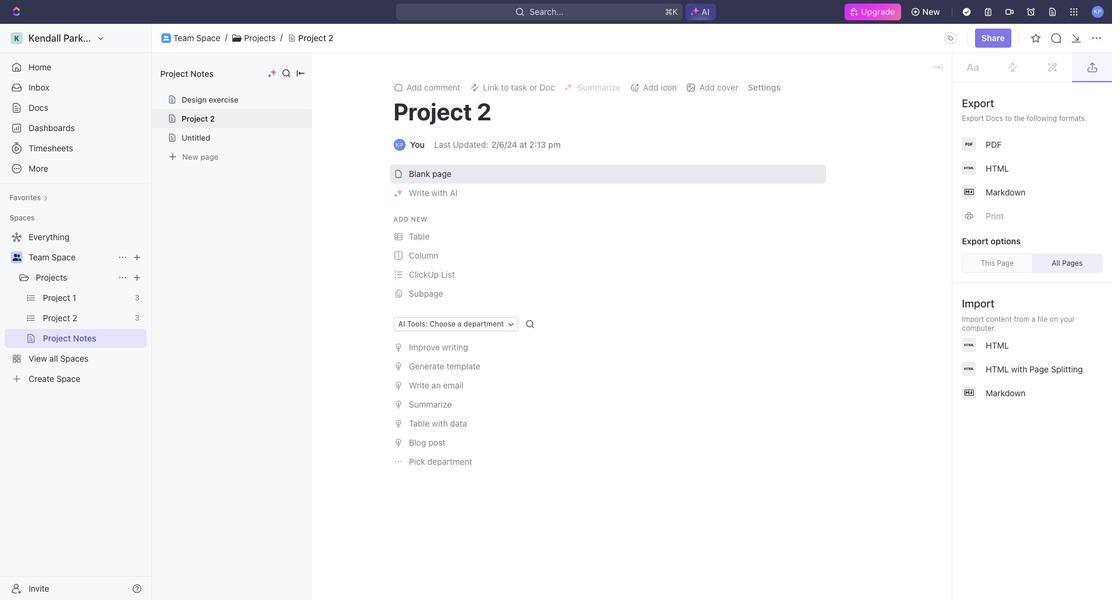 Task type: locate. For each thing, give the bounding box(es) containing it.
search...
[[530, 7, 564, 17]]

add comment
[[407, 82, 460, 92]]

1 write from the top
[[409, 188, 429, 198]]

write inside the write an email button
[[409, 380, 429, 390]]

page down untitled
[[200, 152, 218, 161]]

comment
[[424, 82, 460, 92]]

space right user group icon
[[196, 33, 220, 43]]

with left splitting
[[1012, 364, 1028, 374]]

add left icon
[[643, 82, 659, 92]]

1 vertical spatial projects
[[36, 272, 67, 282]]

2 3 from the top
[[135, 313, 139, 322]]

table with data button
[[390, 414, 826, 433]]

1 vertical spatial write
[[409, 380, 429, 390]]

1 horizontal spatial kp
[[1094, 8, 1102, 15]]

table down 'new' on the left top of page
[[409, 231, 430, 241]]

0 vertical spatial new
[[923, 7, 940, 17]]

dashboards
[[29, 123, 75, 133]]

0 horizontal spatial team space link
[[29, 248, 113, 267]]

department inside button
[[428, 456, 472, 467]]

write left an
[[409, 380, 429, 390]]

0 vertical spatial spaces
[[10, 213, 35, 222]]

1 horizontal spatial projects
[[244, 33, 276, 43]]

0 horizontal spatial team space
[[29, 252, 76, 262]]

2 markdown from the top
[[986, 388, 1026, 398]]

with left data on the left bottom of the page
[[432, 418, 448, 428]]

0 vertical spatial kp
[[1094, 8, 1102, 15]]

1 horizontal spatial new
[[923, 7, 940, 17]]

inbox link
[[5, 78, 147, 97]]

1 3 from the top
[[135, 293, 139, 302]]

docs left the
[[986, 114, 1003, 123]]

0 horizontal spatial team
[[29, 252, 49, 262]]

0 vertical spatial project notes
[[160, 68, 214, 78]]

write inside the write with ai button
[[409, 188, 429, 198]]

team for user group image
[[29, 252, 49, 262]]

writing
[[442, 342, 468, 352]]

clickup list button
[[390, 265, 826, 284]]

export up this
[[962, 236, 989, 246]]

choose
[[430, 319, 456, 328]]

0 vertical spatial docs
[[29, 102, 48, 113]]

2 inside tree
[[72, 313, 77, 323]]

subpage
[[409, 288, 443, 298]]

department right the a
[[464, 319, 504, 328]]

add icon
[[643, 82, 677, 92]]

add new
[[394, 215, 428, 223]]

table inside button
[[409, 231, 430, 241]]

0 vertical spatial to
[[501, 82, 509, 92]]

1 vertical spatial team
[[29, 252, 49, 262]]

page inside button
[[432, 169, 452, 179]]

add
[[407, 82, 422, 92], [643, 82, 659, 92], [700, 82, 715, 92], [394, 215, 409, 223]]

markdown up options
[[986, 187, 1026, 197]]

more
[[29, 163, 48, 173]]

markdown down html with page splitting
[[986, 388, 1026, 398]]

0 horizontal spatial kp
[[396, 141, 403, 148]]

0 horizontal spatial page
[[997, 259, 1014, 268]]

1 vertical spatial projects link
[[36, 268, 113, 287]]

add left cover on the top right of page
[[700, 82, 715, 92]]

table with data
[[409, 418, 467, 428]]

docs down inbox
[[29, 102, 48, 113]]

team right user group icon
[[173, 33, 194, 43]]

0 vertical spatial team
[[173, 33, 194, 43]]

2 vertical spatial with
[[432, 418, 448, 428]]

1 vertical spatial team space link
[[29, 248, 113, 267]]

2 vertical spatial space
[[56, 374, 80, 384]]

write for write with ai
[[409, 188, 429, 198]]

tree containing everything
[[5, 228, 147, 388]]

projects link
[[244, 33, 276, 43], [36, 268, 113, 287]]

1 horizontal spatial page
[[1030, 364, 1049, 374]]

1 horizontal spatial project notes
[[160, 68, 214, 78]]

updated:
[[453, 139, 489, 150]]

with for html
[[1012, 364, 1028, 374]]

0 horizontal spatial summarize
[[409, 399, 452, 409]]

blog
[[409, 437, 426, 447]]

email
[[443, 380, 464, 390]]

team space link
[[173, 33, 220, 43], [29, 248, 113, 267]]

clickup
[[409, 269, 439, 279]]

0 horizontal spatial new
[[182, 152, 198, 161]]

html with page splitting
[[986, 364, 1083, 374]]

team space link right user group icon
[[173, 33, 220, 43]]

1 vertical spatial page
[[432, 169, 452, 179]]

kp
[[1094, 8, 1102, 15], [396, 141, 403, 148]]

1 vertical spatial team space
[[29, 252, 76, 262]]

parks's
[[63, 33, 96, 43]]

summarize inside button
[[409, 399, 452, 409]]

page right this
[[997, 259, 1014, 268]]

1 vertical spatial notes
[[73, 333, 96, 343]]

1 horizontal spatial projects link
[[244, 33, 276, 43]]

2 vertical spatial ai
[[398, 319, 405, 328]]

1 horizontal spatial team
[[173, 33, 194, 43]]

notes inside 'project notes' link
[[73, 333, 96, 343]]

add for add cover
[[700, 82, 715, 92]]

space for team space link associated with user group image
[[52, 252, 76, 262]]

spaces inside tree
[[60, 353, 88, 363]]

team inside sidebar navigation
[[29, 252, 49, 262]]

3 for 2
[[135, 313, 139, 322]]

project notes link
[[43, 329, 144, 348]]

0 horizontal spatial projects
[[36, 272, 67, 282]]

0 vertical spatial html
[[986, 163, 1009, 173]]

2 vertical spatial html
[[986, 364, 1009, 374]]

table up the blog
[[409, 418, 430, 428]]

list
[[441, 269, 455, 279]]

project 1 link
[[43, 288, 130, 307]]

0 horizontal spatial docs
[[29, 102, 48, 113]]

export up pdf
[[962, 97, 994, 110]]

1 vertical spatial project notes
[[43, 333, 96, 343]]

with for table
[[432, 418, 448, 428]]

0 horizontal spatial ai
[[398, 319, 405, 328]]

pick department
[[409, 456, 472, 467]]

ai for ai
[[702, 7, 710, 17]]

spaces down favorites
[[10, 213, 35, 222]]

docs link
[[5, 98, 147, 117]]

design exercise
[[182, 95, 239, 104]]

page
[[997, 259, 1014, 268], [1030, 364, 1049, 374]]

team space right user group icon
[[173, 33, 220, 43]]

add for add icon
[[643, 82, 659, 92]]

html
[[986, 163, 1009, 173], [986, 340, 1009, 350], [986, 364, 1009, 374]]

projects for topmost projects link
[[244, 33, 276, 43]]

ai
[[702, 7, 710, 17], [450, 188, 458, 198], [398, 319, 405, 328]]

write an email button
[[390, 376, 826, 395]]

0 vertical spatial write
[[409, 188, 429, 198]]

write an email
[[409, 380, 464, 390]]

new right upgrade
[[923, 7, 940, 17]]

home link
[[5, 58, 147, 77]]

team right user group image
[[29, 252, 49, 262]]

ai down the blank page
[[450, 188, 458, 198]]

team space link for user group icon
[[173, 33, 220, 43]]

write for write an email
[[409, 380, 429, 390]]

team space for user group icon
[[173, 33, 220, 43]]

1 vertical spatial space
[[52, 252, 76, 262]]

favorites
[[10, 193, 41, 202]]

docs
[[29, 102, 48, 113], [986, 114, 1003, 123]]

1 vertical spatial new
[[182, 152, 198, 161]]

projects inside tree
[[36, 272, 67, 282]]

1 vertical spatial department
[[428, 456, 472, 467]]

1 horizontal spatial page
[[432, 169, 452, 179]]

page
[[200, 152, 218, 161], [432, 169, 452, 179]]

1 horizontal spatial spaces
[[60, 353, 88, 363]]

project
[[298, 33, 326, 43], [160, 68, 188, 78], [394, 97, 472, 125], [182, 114, 208, 123], [43, 293, 70, 303], [43, 313, 70, 323], [43, 333, 71, 343]]

0 vertical spatial page
[[200, 152, 218, 161]]

an
[[432, 380, 441, 390]]

3 right 'project 1' link
[[135, 293, 139, 302]]

1 vertical spatial export
[[962, 114, 984, 123]]

0 vertical spatial space
[[196, 33, 220, 43]]

project notes up design
[[160, 68, 214, 78]]

2 export from the top
[[962, 114, 984, 123]]

to right link
[[501, 82, 509, 92]]

column
[[409, 250, 439, 260]]

1 horizontal spatial summarize
[[578, 82, 621, 92]]

all
[[49, 353, 58, 363]]

notes down project 2 link
[[73, 333, 96, 343]]

1 horizontal spatial to
[[1005, 114, 1012, 123]]

new inside new button
[[923, 7, 940, 17]]

tree
[[5, 228, 147, 388]]

1 horizontal spatial notes
[[190, 68, 214, 78]]

1 vertical spatial ai
[[450, 188, 458, 198]]

0 vertical spatial team space
[[173, 33, 220, 43]]

0 horizontal spatial to
[[501, 82, 509, 92]]

department
[[464, 319, 504, 328], [428, 456, 472, 467]]

0 horizontal spatial notes
[[73, 333, 96, 343]]

template
[[447, 361, 481, 371]]

notes up design
[[190, 68, 214, 78]]

pm
[[548, 139, 561, 150]]

2 horizontal spatial ai
[[702, 7, 710, 17]]

3 up 'project notes' link
[[135, 313, 139, 322]]

0 horizontal spatial page
[[200, 152, 218, 161]]

this
[[981, 259, 995, 268]]

new
[[923, 7, 940, 17], [182, 152, 198, 161]]

1 vertical spatial with
[[1012, 364, 1028, 374]]

summarize button
[[560, 79, 625, 96]]

share
[[982, 33, 1005, 43]]

table
[[409, 231, 430, 241], [409, 418, 430, 428]]

0 vertical spatial export
[[962, 97, 994, 110]]

or
[[530, 82, 538, 92]]

ai tools: choose a department
[[398, 319, 504, 328]]

generate template
[[409, 361, 481, 371]]

2 html from the top
[[986, 340, 1009, 350]]

1 vertical spatial docs
[[986, 114, 1003, 123]]

1 export from the top
[[962, 97, 994, 110]]

write down blank
[[409, 188, 429, 198]]

team space inside tree
[[29, 252, 76, 262]]

create
[[29, 374, 54, 384]]

2 vertical spatial export
[[962, 236, 989, 246]]

1 vertical spatial summarize
[[409, 399, 452, 409]]

blank page
[[409, 169, 452, 179]]

ai left tools:
[[398, 319, 405, 328]]

last
[[434, 139, 451, 150]]

column button
[[390, 246, 826, 265]]

0 vertical spatial projects
[[244, 33, 276, 43]]

0 vertical spatial table
[[409, 231, 430, 241]]

department down the post
[[428, 456, 472, 467]]

export left the
[[962, 114, 984, 123]]

0 vertical spatial ai
[[702, 7, 710, 17]]

1 horizontal spatial team space link
[[173, 33, 220, 43]]

1 vertical spatial html
[[986, 340, 1009, 350]]

project notes up view all spaces link at the bottom left of page
[[43, 333, 96, 343]]

3 html from the top
[[986, 364, 1009, 374]]

0 vertical spatial notes
[[190, 68, 214, 78]]

1 vertical spatial spaces
[[60, 353, 88, 363]]

add for add new
[[394, 215, 409, 223]]

0 vertical spatial team space link
[[173, 33, 220, 43]]

home
[[29, 62, 51, 72]]

1 vertical spatial 3
[[135, 313, 139, 322]]

add left 'new' on the left top of page
[[394, 215, 409, 223]]

more button
[[5, 159, 147, 178]]

new down untitled
[[182, 152, 198, 161]]

everything
[[29, 232, 70, 242]]

space down everything link
[[52, 252, 76, 262]]

invite
[[29, 583, 49, 593]]

spaces up create space link at the bottom
[[60, 353, 88, 363]]

1 vertical spatial table
[[409, 418, 430, 428]]

view all spaces link
[[5, 349, 144, 368]]

1 table from the top
[[409, 231, 430, 241]]

3
[[135, 293, 139, 302], [135, 313, 139, 322]]

2 write from the top
[[409, 380, 429, 390]]

with
[[432, 188, 448, 198], [1012, 364, 1028, 374], [432, 418, 448, 428]]

to left the
[[1005, 114, 1012, 123]]

table inside button
[[409, 418, 430, 428]]

export for export docs to the following formats.
[[962, 114, 984, 123]]

team space down everything
[[29, 252, 76, 262]]

space
[[196, 33, 220, 43], [52, 252, 76, 262], [56, 374, 80, 384]]

docs inside sidebar navigation
[[29, 102, 48, 113]]

2/6/24
[[492, 139, 517, 150]]

0 vertical spatial 3
[[135, 293, 139, 302]]

summarize right doc
[[578, 82, 621, 92]]

cover
[[717, 82, 739, 92]]

page up write with ai
[[432, 169, 452, 179]]

view all spaces
[[29, 353, 88, 363]]

0 vertical spatial summarize
[[578, 82, 621, 92]]

0 horizontal spatial spaces
[[10, 213, 35, 222]]

with down the blank page
[[432, 188, 448, 198]]

1 vertical spatial markdown
[[986, 388, 1026, 398]]

3 export from the top
[[962, 236, 989, 246]]

2 table from the top
[[409, 418, 430, 428]]

page left splitting
[[1030, 364, 1049, 374]]

all pages
[[1052, 259, 1083, 268]]

summarize down an
[[409, 399, 452, 409]]

0 vertical spatial with
[[432, 188, 448, 198]]

0 horizontal spatial project notes
[[43, 333, 96, 343]]

ai right ⌘k
[[702, 7, 710, 17]]

add cover
[[700, 82, 739, 92]]

add left comment at the left
[[407, 82, 422, 92]]

1 horizontal spatial team space
[[173, 33, 220, 43]]

formats.
[[1059, 114, 1087, 123]]

summarize inside dropdown button
[[578, 82, 621, 92]]

space down view all spaces link at the bottom left of page
[[56, 374, 80, 384]]

blog post button
[[390, 433, 826, 452]]

3 for 1
[[135, 293, 139, 302]]

following
[[1027, 114, 1057, 123]]

0 vertical spatial markdown
[[986, 187, 1026, 197]]

team space link down everything link
[[29, 248, 113, 267]]



Task type: vqa. For each thing, say whether or not it's contained in the screenshot.
Advanced
no



Task type: describe. For each thing, give the bounding box(es) containing it.
user group image
[[12, 254, 21, 261]]

k
[[14, 34, 19, 43]]

summarize button
[[390, 395, 826, 414]]

settings
[[748, 82, 781, 92]]

write with ai button
[[390, 184, 826, 203]]

⌘k
[[665, 7, 678, 17]]

team for user group icon
[[173, 33, 194, 43]]

new for new
[[923, 7, 940, 17]]

page for blank page
[[432, 169, 452, 179]]

upgrade link
[[845, 4, 901, 20]]

data
[[450, 418, 467, 428]]

options
[[991, 236, 1021, 246]]

favorites button
[[5, 191, 53, 205]]

new
[[411, 215, 428, 223]]

0 horizontal spatial projects link
[[36, 268, 113, 287]]

exercise
[[209, 95, 239, 104]]

1 vertical spatial page
[[1030, 364, 1049, 374]]

inbox
[[29, 82, 49, 92]]

timesheets
[[29, 143, 73, 153]]

table for table with data
[[409, 418, 430, 428]]

project 2 inside tree
[[43, 313, 77, 323]]

view
[[29, 353, 47, 363]]

link
[[483, 82, 499, 92]]

new for new page
[[182, 152, 198, 161]]

link to task or doc
[[483, 82, 555, 92]]

subpage button
[[390, 284, 826, 303]]

clickup list
[[409, 269, 455, 279]]

1 horizontal spatial ai
[[450, 188, 458, 198]]

export for export
[[962, 97, 994, 110]]

projects for the left projects link
[[36, 272, 67, 282]]

project notes inside tree
[[43, 333, 96, 343]]

0 vertical spatial department
[[464, 319, 504, 328]]

blank
[[409, 169, 430, 179]]

export options
[[962, 236, 1021, 246]]

ai button
[[686, 4, 716, 20]]

to inside 'dropdown button'
[[501, 82, 509, 92]]

link to task or doc button
[[465, 79, 560, 96]]

improve writing
[[409, 342, 468, 352]]

table button
[[390, 227, 826, 246]]

post
[[429, 437, 446, 447]]

kp inside dropdown button
[[1094, 8, 1102, 15]]

pdf
[[986, 139, 1002, 149]]

the
[[1014, 114, 1025, 123]]

kendall parks's workspace
[[29, 33, 147, 43]]

you
[[410, 139, 425, 150]]

create space link
[[5, 369, 144, 388]]

project 2 link
[[43, 309, 130, 328]]

0 vertical spatial projects link
[[244, 33, 276, 43]]

1 html from the top
[[986, 163, 1009, 173]]

project 1
[[43, 293, 76, 303]]

everything link
[[5, 228, 144, 247]]

pick
[[409, 456, 425, 467]]

page for new page
[[200, 152, 218, 161]]

team space for user group image
[[29, 252, 76, 262]]

2:13
[[529, 139, 546, 150]]

kp button
[[1089, 2, 1108, 21]]

add for add comment
[[407, 82, 422, 92]]

improve
[[409, 342, 440, 352]]

team space link for user group image
[[29, 248, 113, 267]]

generate
[[409, 361, 444, 371]]

0 vertical spatial page
[[997, 259, 1014, 268]]

table for table
[[409, 231, 430, 241]]

blank page button
[[390, 164, 826, 184]]

space for user group icon's team space link
[[196, 33, 220, 43]]

sidebar navigation
[[0, 24, 154, 600]]

icon
[[661, 82, 677, 92]]

1
[[72, 293, 76, 303]]

tree inside sidebar navigation
[[5, 228, 147, 388]]

dashboards link
[[5, 119, 147, 138]]

workspace
[[98, 33, 147, 43]]

1 horizontal spatial docs
[[986, 114, 1003, 123]]

1 vertical spatial to
[[1005, 114, 1012, 123]]

1 vertical spatial kp
[[396, 141, 403, 148]]

new button
[[906, 2, 947, 21]]

dropdown menu image
[[941, 29, 960, 48]]

blog post
[[409, 437, 446, 447]]

ai for ai tools: choose a department
[[398, 319, 405, 328]]

this page
[[981, 259, 1014, 268]]

with for write
[[432, 188, 448, 198]]

timesheets link
[[5, 139, 147, 158]]

tools:
[[407, 319, 428, 328]]

import
[[962, 297, 995, 310]]

kendall
[[29, 33, 61, 43]]

1 markdown from the top
[[986, 187, 1026, 197]]

pick department button
[[390, 452, 826, 471]]

last updated: 2/6/24 at 2:13 pm
[[434, 139, 561, 150]]

all
[[1052, 259, 1061, 268]]

improve writing button
[[390, 338, 826, 357]]

export for export options
[[962, 236, 989, 246]]

splitting
[[1051, 364, 1083, 374]]

kendall parks's workspace, , element
[[11, 32, 23, 44]]

user group image
[[163, 36, 169, 40]]

untitled
[[182, 133, 210, 142]]



